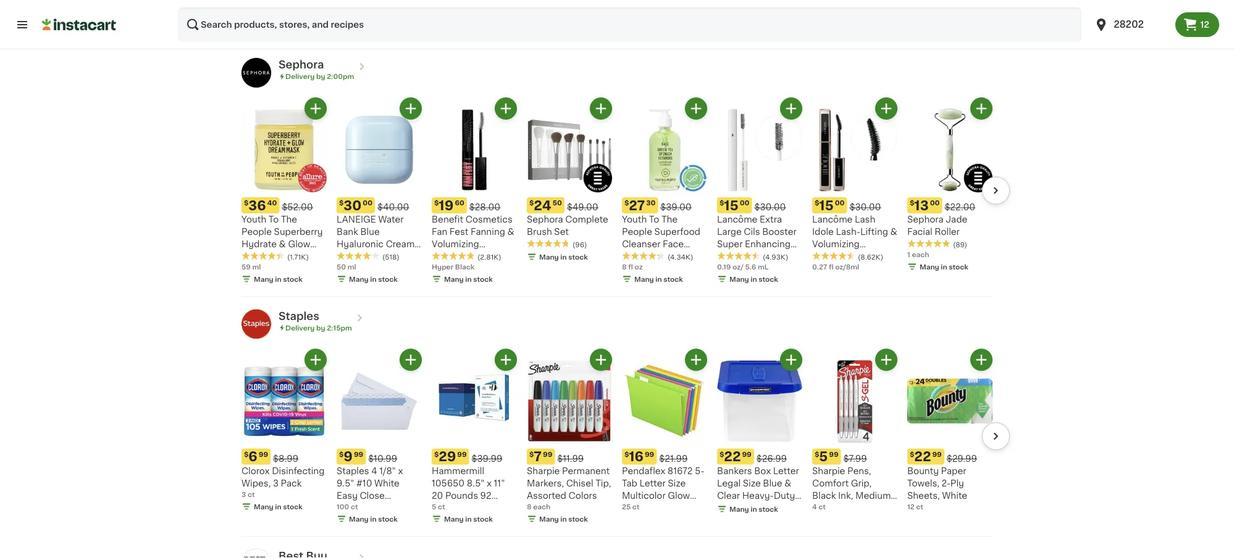 Task type: locate. For each thing, give the bounding box(es) containing it.
0 horizontal spatial blue
[[360, 228, 380, 237]]

1 horizontal spatial lancôme
[[812, 216, 853, 224]]

glow down 81672
[[668, 492, 690, 501]]

$22.99 original price: $29.99 element
[[907, 449, 993, 465]]

white
[[374, 480, 400, 488], [942, 492, 967, 501]]

lancôme
[[717, 216, 758, 224], [812, 216, 853, 224]]

stock
[[473, 3, 493, 10], [568, 3, 588, 10], [854, 3, 873, 10], [568, 254, 588, 261], [949, 264, 968, 271], [283, 276, 303, 283], [378, 276, 398, 283], [473, 276, 493, 283], [664, 276, 683, 283], [759, 276, 778, 283], [283, 504, 303, 511], [759, 506, 778, 513], [378, 516, 398, 523], [473, 516, 493, 523], [568, 516, 588, 523]]

each
[[912, 251, 929, 258], [533, 504, 550, 511]]

volumizing for 19
[[432, 240, 479, 249]]

$ inside $ 29 99 $39.99 hammermill 105650 8.5" x 11" 20 pounds 92 brightness copy plus copy paper
[[434, 451, 439, 458]]

22 up bounty
[[914, 451, 931, 464]]

1 on from the left
[[408, 5, 417, 11]]

product group
[[242, 98, 327, 284], [337, 98, 422, 284], [432, 98, 517, 284], [527, 98, 612, 262], [622, 98, 707, 286], [717, 98, 802, 284], [812, 98, 897, 272], [907, 98, 993, 272], [242, 349, 327, 512], [337, 349, 422, 538], [432, 349, 517, 525], [527, 349, 612, 525], [622, 349, 707, 525], [717, 349, 802, 515], [812, 349, 897, 513], [907, 349, 993, 512]]

1 size from the left
[[668, 480, 686, 488]]

0 vertical spatial hyper
[[471, 253, 498, 261]]

item carousel region containing 36
[[224, 98, 1010, 292]]

1 $5 from the left
[[397, 5, 406, 11]]

0 vertical spatial glow
[[288, 240, 310, 249]]

& inside $ 19 60 $28.00 benefit cosmetics fan fest fanning & volumizing mascara hyper black
[[507, 228, 514, 237]]

1 horizontal spatial youth
[[622, 216, 647, 224]]

1 horizontal spatial the
[[661, 216, 678, 224]]

0 horizontal spatial volumizing
[[432, 240, 479, 249]]

3 many in stock link from the left
[[812, 0, 897, 11]]

youth to the people superfood cleanser face wash, kale + green tea spinach vitamins
[[622, 216, 705, 286]]

1 horizontal spatial sharpie
[[812, 467, 845, 476]]

4 left 1/8"
[[371, 467, 377, 476]]

bankers
[[717, 467, 752, 476]]

1 horizontal spatial each
[[912, 251, 929, 258]]

2 99 from the left
[[354, 451, 363, 458]]

& up duty
[[785, 480, 791, 488]]

2 horizontal spatial $5
[[968, 5, 977, 11]]

0 horizontal spatial lancôme
[[717, 216, 758, 224]]

0 horizontal spatial fees
[[338, 15, 353, 21]]

volumizing inside $ 19 60 $28.00 benefit cosmetics fan fest fanning & volumizing mascara hyper black
[[432, 240, 479, 249]]

by left the 2:00pm
[[316, 73, 325, 80]]

2 horizontal spatial fees
[[909, 15, 924, 21]]

people for 27
[[622, 228, 652, 237]]

letter down $26.99
[[773, 467, 799, 476]]

00 up lash-
[[835, 200, 845, 207]]

staples image
[[242, 310, 271, 339]]

mascara
[[432, 253, 469, 261], [717, 253, 754, 261], [812, 253, 849, 261]]

$ inside $ 22 99
[[910, 451, 914, 458]]

blue up duty
[[763, 480, 782, 488]]

$ inside $ 22 99 $26.99 bankers box letter legal size blue & clear heavy-duty plastic file box
[[720, 451, 724, 458]]

$ up cleanser
[[624, 200, 629, 207]]

spend
[[338, 5, 361, 11], [623, 5, 646, 11], [909, 5, 931, 11]]

$10.99
[[368, 455, 397, 463]]

box
[[754, 467, 771, 476], [766, 504, 782, 513]]

bounty
[[907, 467, 939, 476]]

0 horizontal spatial staples
[[279, 311, 319, 322]]

$35, for 1st spend $35, save $5 on fees button
[[648, 5, 663, 11]]

$ up comfort
[[815, 451, 819, 458]]

laneige
[[337, 216, 376, 224]]

see
[[337, 26, 350, 32]]

$ 22 99 $26.99 bankers box letter legal size blue & clear heavy-duty plastic file box
[[717, 451, 799, 513]]

$ inside $ 6 99 $8.99 clorox disinfecting wipes, 3 pack 3 ct
[[244, 451, 249, 458]]

the for 27
[[661, 216, 678, 224]]

$ for $ 22 99
[[910, 451, 914, 458]]

$ inside "$ 30 00 $40.00 laneige water bank blue hyaluronic cream moisturizer"
[[339, 200, 344, 207]]

59 ml
[[242, 264, 261, 271]]

99 inside $ 5 99
[[829, 451, 839, 458]]

2 delivery from the top
[[285, 325, 315, 332]]

1 horizontal spatial white
[[942, 492, 967, 501]]

hyper inside $ 19 60 $28.00 benefit cosmetics fan fest fanning & volumizing mascara hyper black
[[471, 253, 498, 261]]

$9.99 original price: $10.99 element
[[337, 449, 422, 465]]

3 spend from the left
[[909, 5, 931, 11]]

$35, inside spend $35, save $5 on fees see eligible items
[[362, 5, 378, 11]]

2 fl from the left
[[829, 264, 834, 271]]

$ inside the $ 15 00
[[720, 200, 724, 207]]

3 99 from the left
[[457, 451, 467, 458]]

$ up brush
[[529, 200, 534, 207]]

2 horizontal spatial sephora
[[907, 216, 944, 224]]

fan
[[432, 228, 447, 237]]

99 for 7
[[543, 451, 552, 458]]

60
[[455, 200, 464, 207]]

99 right 16
[[645, 451, 654, 458]]

$ inside $ 13 00
[[910, 200, 914, 207]]

24
[[534, 199, 551, 212]]

$ up laneige
[[339, 200, 344, 207]]

delivery for 36
[[285, 73, 315, 80]]

0 horizontal spatial many in stock link
[[432, 0, 517, 11]]

$ up idole
[[815, 200, 819, 207]]

delivery for 6
[[285, 325, 315, 332]]

9
[[344, 451, 353, 464]]

0 horizontal spatial to
[[269, 216, 279, 224]]

the inside youth to the people superfood cleanser face wash, kale + green tea spinach vitamins
[[661, 216, 678, 224]]

0 horizontal spatial $15.00 original price: $30.00 element
[[717, 198, 802, 214]]

by for 9
[[316, 325, 325, 332]]

99 up bounty
[[932, 451, 942, 458]]

1 horizontal spatial 15
[[819, 199, 834, 212]]

22 inside $22.99 original price: $29.99 element
[[914, 451, 931, 464]]

to for 27
[[649, 216, 659, 224]]

tip,
[[596, 480, 611, 488]]

$ 22 99
[[910, 451, 942, 464]]

1 horizontal spatial 22
[[914, 451, 931, 464]]

1 vertical spatial x
[[487, 480, 492, 488]]

2 horizontal spatial $35,
[[933, 5, 948, 11]]

1 sharpie from the left
[[527, 467, 560, 476]]

3 left pack
[[273, 480, 279, 488]]

$15.00 original price: $30.00 element up 'lash' in the top of the page
[[812, 198, 897, 214]]

$30.00
[[754, 203, 786, 212], [850, 203, 881, 212]]

2 00 from the left
[[740, 200, 750, 207]]

22
[[724, 451, 741, 464], [914, 451, 931, 464]]

3 save from the left
[[950, 5, 966, 11]]

brush
[[527, 228, 552, 237]]

& right lifting
[[890, 228, 897, 237]]

8 left oz
[[622, 264, 627, 271]]

$ inside $ 36 40
[[244, 200, 249, 207]]

28202
[[1114, 20, 1144, 29]]

x right 1/8"
[[398, 467, 403, 476]]

1 horizontal spatial people
[[622, 228, 652, 237]]

1 horizontal spatial many in stock link
[[527, 0, 612, 11]]

2 file from the left
[[748, 504, 764, 513]]

sharpie inside sharpie pens, comfort grip, black ink, medium, 0.7 mm
[[812, 467, 845, 476]]

1 ml from the left
[[252, 264, 261, 271]]

pack
[[281, 480, 302, 488]]

0 horizontal spatial sharpie
[[527, 467, 560, 476]]

2 to from the left
[[649, 216, 659, 224]]

50 down moisturizer
[[337, 264, 346, 271]]

8 99 from the left
[[932, 451, 942, 458]]

youth down 27
[[622, 216, 647, 224]]

$19.60 original price: $28.00 element
[[432, 198, 517, 214]]

$ for $ 30 00 $40.00 laneige water bank blue hyaluronic cream moisturizer
[[339, 200, 344, 207]]

99 right 6
[[259, 451, 268, 458]]

by for 30
[[316, 73, 325, 80]]

1 delivery from the top
[[285, 73, 315, 80]]

12 inside bounty paper towels, 2-ply sheets, white 12 ct
[[907, 504, 915, 511]]

0 horizontal spatial glow
[[288, 240, 310, 249]]

pounds
[[445, 492, 478, 501]]

$15.00 original price: $30.00 element up extra
[[717, 198, 802, 214]]

50 right 24
[[553, 200, 562, 207]]

1 file from the left
[[661, 504, 676, 513]]

extra
[[760, 216, 782, 224]]

1 people from the left
[[242, 228, 272, 237]]

2 lancôme from the left
[[812, 216, 853, 224]]

sephora up facial
[[907, 216, 944, 224]]

1 vertical spatial 50
[[337, 264, 346, 271]]

2 size from the left
[[743, 480, 761, 488]]

(518)
[[382, 254, 399, 261]]

1 horizontal spatial 30
[[646, 200, 656, 207]]

4 ct
[[812, 504, 826, 511]]

$15.00 original price: $30.00 element
[[717, 198, 802, 214], [812, 198, 897, 214]]

save inside spend $35, save $5 on fees see eligible items
[[379, 5, 395, 11]]

size inside $ 22 99 $26.99 bankers box letter legal size blue & clear heavy-duty plastic file box
[[743, 480, 761, 488]]

& inside $ 15 00 $30.00 lancôme lash idole lash-lifting & volumizing mascara
[[890, 228, 897, 237]]

each right 1
[[912, 251, 929, 258]]

1 99 from the left
[[259, 451, 268, 458]]

3
[[273, 480, 279, 488], [242, 492, 246, 498]]

add image for 15
[[879, 101, 894, 116]]

mascara up oz/
[[717, 253, 754, 261]]

2 save from the left
[[665, 5, 681, 11]]

0 horizontal spatial 8
[[527, 504, 532, 511]]

item carousel region
[[224, 98, 1010, 292], [224, 349, 1010, 538]]

$ up benefit
[[434, 200, 439, 207]]

paper up ply
[[941, 467, 966, 476]]

1 to from the left
[[269, 216, 279, 224]]

instacart logo image
[[42, 17, 116, 32]]

ct down "sheets,"
[[916, 504, 923, 511]]

99 left $7.99
[[829, 451, 839, 458]]

$ for $ 9 99
[[339, 451, 344, 458]]

0 horizontal spatial each
[[533, 504, 550, 511]]

$ inside the $ 27 30
[[624, 200, 629, 207]]

$ inside $ 7 99
[[529, 451, 534, 458]]

add image for 22
[[974, 353, 989, 368]]

mascara up "0.27 fl oz/8ml"
[[812, 253, 849, 261]]

ml down dream
[[252, 264, 261, 271]]

sephora inside the sephora complete brush set
[[527, 216, 563, 224]]

13
[[914, 199, 929, 212]]

many in stock link
[[432, 0, 517, 11], [527, 0, 612, 11], [812, 0, 897, 11]]

99 inside $ 7 99
[[543, 451, 552, 458]]

2 sharpie from the left
[[812, 467, 845, 476]]

0 vertical spatial 12
[[1200, 20, 1209, 29]]

youth for 27
[[622, 216, 647, 224]]

towels,
[[907, 480, 939, 488]]

105650
[[432, 480, 465, 488]]

0 horizontal spatial spend $35, save $5 on fees
[[623, 5, 702, 21]]

cleanser
[[622, 240, 661, 249]]

0 horizontal spatial spend
[[338, 5, 361, 11]]

30 right 27
[[646, 200, 656, 207]]

2 mascara from the left
[[717, 253, 754, 261]]

3 mascara from the left
[[812, 253, 849, 261]]

2 volumizing from the left
[[812, 240, 860, 249]]

water
[[378, 216, 404, 224]]

$ 16 99 $21.99 pendaflex 81672 5- tab letter size multicolor glow hanging file folders
[[622, 451, 705, 525]]

people inside youth to the people superfood cleanser face wash, kale + green tea spinach vitamins
[[622, 228, 652, 237]]

22 inside $ 22 99 $26.99 bankers box letter legal size blue & clear heavy-duty plastic file box
[[724, 451, 741, 464]]

white for 2-
[[942, 492, 967, 501]]

mascara inside $ 19 60 $28.00 benefit cosmetics fan fest fanning & volumizing mascara hyper black
[[432, 253, 469, 261]]

1 horizontal spatial fl
[[829, 264, 834, 271]]

$ inside $ 24 50
[[529, 200, 534, 207]]

1 horizontal spatial volumizing
[[812, 240, 860, 249]]

oz/
[[733, 264, 744, 271]]

0 horizontal spatial 22
[[724, 451, 741, 464]]

blue inside $ 22 99 $26.99 bankers box letter legal size blue & clear heavy-duty plastic file box
[[763, 480, 782, 488]]

1 lancôme from the left
[[717, 216, 758, 224]]

3 $35, from the left
[[933, 5, 948, 11]]

sephora inside sephora jade facial roller
[[907, 216, 944, 224]]

1 save from the left
[[379, 5, 395, 11]]

& right fanning
[[507, 228, 514, 237]]

99 inside $ 6 99 $8.99 clorox disinfecting wipes, 3 pack 3 ct
[[259, 451, 268, 458]]

permanent
[[562, 467, 610, 476]]

spend inside spend $35, save $5 on fees see eligible items
[[338, 5, 361, 11]]

1 horizontal spatial spend $35, save $5 on fees button
[[907, 3, 993, 34]]

0 vertical spatial letter
[[773, 467, 799, 476]]

to for 36
[[269, 216, 279, 224]]

file down heavy-
[[748, 504, 764, 513]]

00 inside "$ 30 00 $40.00 laneige water bank blue hyaluronic cream moisturizer"
[[363, 200, 372, 207]]

booster
[[762, 228, 797, 237]]

add image for 29
[[498, 353, 514, 368]]

sharpie inside sharpie permanent markers, chisel tip, assorted colors 8 each
[[527, 467, 560, 476]]

product group containing 30
[[337, 98, 422, 284]]

99 for bankers box letter legal size blue & clear heavy-duty plastic file box
[[742, 451, 752, 458]]

facial
[[907, 228, 932, 237]]

1 vertical spatial blue
[[763, 480, 782, 488]]

item carousel region for sephora
[[224, 98, 1010, 292]]

0 horizontal spatial 15
[[724, 199, 739, 212]]

staples for staples 4 1/8" x 9.5" #10 white easy close security tinted business envelopes
[[337, 467, 369, 476]]

black down fest
[[455, 264, 475, 271]]

$ for $ 27 30
[[624, 200, 629, 207]]

30 inside the $ 27 30
[[646, 200, 656, 207]]

99 for 22
[[932, 451, 942, 458]]

None search field
[[178, 7, 1082, 42]]

0 vertical spatial delivery
[[285, 73, 315, 80]]

$ up bounty
[[910, 451, 914, 458]]

0 horizontal spatial youth
[[242, 216, 266, 224]]

1 vertical spatial by
[[316, 325, 325, 332]]

delivery left "2:15pm"
[[285, 325, 315, 332]]

1 horizontal spatial hyper
[[471, 253, 498, 261]]

$ for $ 15 00
[[720, 200, 724, 207]]

99 up bankers
[[742, 451, 752, 458]]

1 item carousel region from the top
[[224, 98, 1010, 292]]

people up cleanser
[[622, 228, 652, 237]]

mascara inside lancôme extra large cils booster super enhancing mascara base
[[717, 253, 754, 261]]

2 item carousel region from the top
[[224, 349, 1010, 538]]

100 ct
[[337, 504, 358, 511]]

$ for $ 6 99 $8.99 clorox disinfecting wipes, 3 pack 3 ct
[[244, 451, 249, 458]]

99 inside $ 29 99 $39.99 hammermill 105650 8.5" x 11" 20 pounds 92 brightness copy plus copy paper
[[457, 451, 467, 458]]

0 horizontal spatial $30.00
[[754, 203, 786, 212]]

staples up delivery by 2:15pm on the left of the page
[[279, 311, 319, 322]]

00 for $ 15 00 $30.00 lancôme lash idole lash-lifting & volumizing mascara
[[835, 200, 845, 207]]

1 horizontal spatial 12
[[1200, 20, 1209, 29]]

the down $52.00
[[281, 216, 297, 224]]

$ up bankers
[[720, 451, 724, 458]]

8
[[622, 264, 627, 271], [527, 504, 532, 511]]

2-
[[942, 480, 951, 488]]

1 horizontal spatial save
[[665, 5, 681, 11]]

0 horizontal spatial 4
[[371, 467, 377, 476]]

to inside youth to the people superberry hydrate & glow dream mask with vitamin c
[[269, 216, 279, 224]]

2 22 from the left
[[914, 451, 931, 464]]

1 vertical spatial glow
[[668, 492, 690, 501]]

1 $35, from the left
[[362, 5, 378, 11]]

cosmetics
[[466, 216, 513, 224]]

$ for $ 36 40
[[244, 200, 249, 207]]

ct inside bounty paper towels, 2-ply sheets, white 12 ct
[[916, 504, 923, 511]]

1 horizontal spatial 3
[[273, 480, 279, 488]]

hyper black
[[432, 264, 475, 271]]

paper
[[941, 467, 966, 476], [478, 517, 504, 525]]

lash-
[[836, 228, 860, 237]]

1 by from the top
[[316, 73, 325, 80]]

delivery left the 2:00pm
[[285, 73, 315, 80]]

99
[[259, 451, 268, 458], [354, 451, 363, 458], [457, 451, 467, 458], [543, 451, 552, 458], [645, 451, 654, 458], [742, 451, 752, 458], [829, 451, 839, 458], [932, 451, 942, 458]]

blue up hyaluronic at top
[[360, 228, 380, 237]]

0 vertical spatial 50
[[553, 200, 562, 207]]

paper down 92
[[478, 517, 504, 525]]

the down $39.00
[[661, 216, 678, 224]]

1 horizontal spatial x
[[487, 480, 492, 488]]

1 horizontal spatial 50
[[553, 200, 562, 207]]

99 inside $ 16 99 $21.99 pendaflex 81672 5- tab letter size multicolor glow hanging file folders
[[645, 451, 654, 458]]

1 horizontal spatial staples
[[337, 467, 369, 476]]

to
[[269, 216, 279, 224], [649, 216, 659, 224]]

disinfecting
[[272, 467, 324, 476]]

00 inside the $ 15 00
[[740, 200, 750, 207]]

6
[[249, 451, 257, 464]]

ply
[[950, 480, 964, 488]]

staples down $ 9 99
[[337, 467, 369, 476]]

colors
[[569, 492, 597, 501]]

Search field
[[178, 7, 1082, 42]]

$ up facial
[[910, 200, 914, 207]]

1 vertical spatial item carousel region
[[224, 349, 1010, 538]]

5 up comfort
[[819, 451, 828, 464]]

$30.00 original price: $40.00 element
[[337, 198, 422, 214]]

$ for $ 29 99 $39.99 hammermill 105650 8.5" x 11" 20 pounds 92 brightness copy plus copy paper
[[434, 451, 439, 458]]

15 up large
[[724, 199, 739, 212]]

3 $5 from the left
[[968, 5, 977, 11]]

5 down 20
[[432, 504, 436, 511]]

$22.99 original price: $26.99 element
[[717, 449, 802, 465]]

black down fan on the top left of the page
[[432, 265, 455, 274]]

product group containing 13
[[907, 98, 993, 272]]

99 inside $ 22 99
[[932, 451, 942, 458]]

sephora
[[279, 60, 324, 70], [527, 216, 563, 224], [907, 216, 944, 224]]

1 many in stock link from the left
[[432, 0, 517, 11]]

00 up cils
[[740, 200, 750, 207]]

$ up clorox
[[244, 451, 249, 458]]

2 $30.00 from the left
[[850, 203, 881, 212]]

99 inside $ 22 99 $26.99 bankers box letter legal size blue & clear heavy-duty plastic file box
[[742, 451, 752, 458]]

$5 inside spend $35, save $5 on fees see eligible items
[[397, 5, 406, 11]]

2 fees from the left
[[623, 15, 638, 21]]

0 horizontal spatial spend $35, save $5 on fees button
[[622, 3, 707, 34]]

wipes,
[[242, 480, 271, 488]]

add image for 36
[[308, 101, 323, 116]]

0 horizontal spatial $5
[[397, 5, 406, 11]]

99 right 7
[[543, 451, 552, 458]]

2 people from the left
[[622, 228, 652, 237]]

1 horizontal spatial 8
[[622, 264, 627, 271]]

to down the $27.30 original price: $39.00 element
[[649, 216, 659, 224]]

1 horizontal spatial $30.00
[[850, 203, 881, 212]]

white inside bounty paper towels, 2-ply sheets, white 12 ct
[[942, 492, 967, 501]]

volumizing down lash-
[[812, 240, 860, 249]]

1 vertical spatial each
[[533, 504, 550, 511]]

fl left oz
[[628, 264, 633, 271]]

7 99 from the left
[[829, 451, 839, 458]]

black inside sharpie pens, comfort grip, black ink, medium, 0.7 mm
[[812, 492, 836, 501]]

each down assorted
[[533, 504, 550, 511]]

0 horizontal spatial paper
[[478, 517, 504, 525]]

0 horizontal spatial fl
[[628, 264, 633, 271]]

99 inside $ 9 99
[[354, 451, 363, 458]]

4 inside staples 4 1/8" x 9.5" #10 white easy close security tinted business envelopes
[[371, 467, 377, 476]]

$ 24 50
[[529, 199, 562, 212]]

2 $15.00 original price: $30.00 element from the left
[[812, 198, 897, 214]]

4 99 from the left
[[543, 451, 552, 458]]

99 right 9
[[354, 451, 363, 458]]

0 horizontal spatial on
[[408, 5, 417, 11]]

15 for $ 15 00 $30.00 lancôme lash idole lash-lifting & volumizing mascara
[[819, 199, 834, 212]]

hyper down fan on the top left of the page
[[432, 264, 453, 271]]

youth inside youth to the people superfood cleanser face wash, kale + green tea spinach vitamins
[[622, 216, 647, 224]]

$ inside $ 15 00 $30.00 lancôme lash idole lash-lifting & volumizing mascara
[[815, 200, 819, 207]]

1 $15.00 original price: $30.00 element from the left
[[717, 198, 802, 214]]

face
[[663, 240, 684, 249]]

sharpie
[[527, 467, 560, 476], [812, 467, 845, 476]]

15 for $ 15 00
[[724, 199, 739, 212]]

ml for 36
[[252, 264, 261, 271]]

$30.00 up extra
[[754, 203, 786, 212]]

22 up bankers
[[724, 451, 741, 464]]

3 on from the left
[[978, 5, 987, 11]]

product group containing 5
[[812, 349, 897, 513]]

1 volumizing from the left
[[432, 240, 479, 249]]

0 vertical spatial staples
[[279, 311, 319, 322]]

fest
[[450, 228, 469, 237]]

staples inside staples 4 1/8" x 9.5" #10 white easy close security tinted business envelopes
[[337, 467, 369, 476]]

11"
[[494, 480, 505, 488]]

in
[[465, 3, 472, 10], [560, 3, 567, 10], [846, 3, 852, 10], [560, 254, 567, 261], [941, 264, 947, 271], [275, 276, 281, 283], [370, 276, 377, 283], [465, 276, 472, 283], [656, 276, 662, 283], [751, 276, 757, 283], [275, 504, 281, 511], [751, 506, 757, 513], [370, 516, 377, 523], [465, 516, 472, 523], [560, 516, 567, 523]]

product group containing 19
[[432, 98, 517, 284]]

$ up large
[[720, 200, 724, 207]]

0 vertical spatial item carousel region
[[224, 98, 1010, 292]]

moisturizer
[[337, 253, 385, 261]]

$ inside $ 5 99
[[815, 451, 819, 458]]

size inside $ 16 99 $21.99 pendaflex 81672 5- tab letter size multicolor glow hanging file folders
[[668, 480, 686, 488]]

1 vertical spatial 3
[[242, 492, 246, 498]]

hyper down fanning
[[471, 253, 498, 261]]

people up hydrate
[[242, 228, 272, 237]]

file
[[661, 504, 676, 513], [748, 504, 764, 513]]

2 spend $35, save $5 on fees from the left
[[909, 5, 987, 21]]

product group containing 7
[[527, 349, 612, 525]]

lancôme down the $ 15 00
[[717, 216, 758, 224]]

by
[[316, 73, 325, 80], [316, 325, 325, 332]]

by left "2:15pm"
[[316, 325, 325, 332]]

$ up markers,
[[529, 451, 534, 458]]

vitamins
[[622, 277, 659, 286]]

close
[[360, 492, 385, 501]]

grip,
[[851, 480, 872, 488]]

ml
[[252, 264, 261, 271], [348, 264, 356, 271]]

2 horizontal spatial on
[[978, 5, 987, 11]]

white inside staples 4 1/8" x 9.5" #10 white easy close security tinted business envelopes
[[374, 480, 400, 488]]

$13.00 original price: $22.00 element
[[907, 198, 993, 214]]

1 vertical spatial delivery
[[285, 325, 315, 332]]

1 horizontal spatial glow
[[668, 492, 690, 501]]

sephora up delivery by 2:00pm
[[279, 60, 324, 70]]

lancôme inside lancôme extra large cils booster super enhancing mascara base
[[717, 216, 758, 224]]

$ inside $ 16 99 $21.99 pendaflex 81672 5- tab letter size multicolor glow hanging file folders
[[624, 451, 629, 458]]

file down multicolor
[[661, 504, 676, 513]]

1 15 from the left
[[724, 199, 739, 212]]

to down 40
[[269, 216, 279, 224]]

people inside youth to the people superberry hydrate & glow dream mask with vitamin c
[[242, 228, 272, 237]]

50
[[553, 200, 562, 207], [337, 264, 346, 271]]

2 horizontal spatial spend
[[909, 5, 931, 11]]

youth inside youth to the people superberry hydrate & glow dream mask with vitamin c
[[242, 216, 266, 224]]

item carousel region containing 6
[[224, 349, 1010, 538]]

0 vertical spatial 5
[[819, 451, 828, 464]]

$
[[244, 200, 249, 207], [339, 200, 344, 207], [434, 200, 439, 207], [529, 200, 534, 207], [624, 200, 629, 207], [720, 200, 724, 207], [815, 200, 819, 207], [910, 200, 914, 207], [244, 451, 249, 458], [339, 451, 344, 458], [434, 451, 439, 458], [529, 451, 534, 458], [624, 451, 629, 458], [720, 451, 724, 458], [815, 451, 819, 458], [910, 451, 914, 458]]

letter inside $ 16 99 $21.99 pendaflex 81672 5- tab letter size multicolor glow hanging file folders
[[640, 480, 666, 488]]

30 up laneige
[[344, 199, 362, 212]]

1 mascara from the left
[[432, 253, 469, 261]]

1 horizontal spatial $35,
[[648, 5, 663, 11]]

3 down wipes, at the left of page
[[242, 492, 246, 498]]

1 fees from the left
[[338, 15, 353, 21]]

0 horizontal spatial people
[[242, 228, 272, 237]]

1 horizontal spatial to
[[649, 216, 659, 224]]

50 inside $ 24 50
[[553, 200, 562, 207]]

8 down assorted
[[527, 504, 532, 511]]

file inside $ 16 99 $21.99 pendaflex 81672 5- tab letter size multicolor glow hanging file folders
[[661, 504, 676, 513]]

00 inside $ 13 00
[[930, 200, 940, 207]]

1 horizontal spatial copy
[[481, 504, 505, 513]]

0 horizontal spatial the
[[281, 216, 297, 224]]

2 ml from the left
[[348, 264, 356, 271]]

mascara inside $ 15 00 $30.00 lancôme lash idole lash-lifting & volumizing mascara
[[812, 253, 849, 261]]

white down 1/8"
[[374, 480, 400, 488]]

ct down 20
[[438, 504, 445, 511]]

00 up laneige
[[363, 200, 372, 207]]

1 horizontal spatial size
[[743, 480, 761, 488]]

2 by from the top
[[316, 325, 325, 332]]

1 youth from the left
[[242, 216, 266, 224]]

2 horizontal spatial many in stock link
[[812, 0, 897, 11]]

1 fl from the left
[[628, 264, 633, 271]]

1 00 from the left
[[363, 200, 372, 207]]

$ up the pendaflex
[[624, 451, 629, 458]]

add image for 7
[[593, 353, 609, 368]]

sharpie for sharpie permanent markers, chisel tip, assorted colors 8 each
[[527, 467, 560, 476]]

& inside $ 22 99 $26.99 bankers box letter legal size blue & clear heavy-duty plastic file box
[[785, 480, 791, 488]]

3 00 from the left
[[835, 200, 845, 207]]

size
[[668, 480, 686, 488], [743, 480, 761, 488]]

4 00 from the left
[[930, 200, 940, 207]]

ct right 100
[[351, 504, 358, 511]]

1 vertical spatial 12
[[907, 504, 915, 511]]

sharpie up markers,
[[527, 467, 560, 476]]

20
[[432, 492, 443, 501]]

1 horizontal spatial mascara
[[717, 253, 754, 261]]

2 horizontal spatial mascara
[[812, 253, 849, 261]]

volumizing inside $ 15 00 $30.00 lancôme lash idole lash-lifting & volumizing mascara
[[812, 240, 860, 249]]

$28.00
[[469, 203, 500, 212]]

4 left the mm on the right bottom
[[812, 504, 817, 511]]

2 youth from the left
[[622, 216, 647, 224]]

lancôme up idole
[[812, 216, 853, 224]]

$15.00 original price: $30.00 element for lancôme lash idole lash-lifting & volumizing mascara
[[812, 198, 897, 214]]

the inside youth to the people superberry hydrate & glow dream mask with vitamin c
[[281, 216, 297, 224]]

bounty paper towels, 2-ply sheets, white 12 ct
[[907, 467, 967, 511]]

#10
[[356, 480, 372, 488]]

1 22 from the left
[[724, 451, 741, 464]]

box down duty
[[766, 504, 782, 513]]

add image
[[498, 101, 514, 116], [688, 101, 704, 116], [879, 101, 894, 116], [974, 101, 989, 116], [403, 353, 418, 368], [498, 353, 514, 368], [688, 353, 704, 368]]

on
[[408, 5, 417, 11], [693, 5, 702, 11], [978, 5, 987, 11]]

15 up idole
[[819, 199, 834, 212]]

6 99 from the left
[[742, 451, 752, 458]]

0 horizontal spatial $35,
[[362, 5, 378, 11]]

add image for 19
[[498, 101, 514, 116]]

$ for $ 24 50
[[529, 200, 534, 207]]

1 the from the left
[[281, 216, 297, 224]]

staples for staples
[[279, 311, 319, 322]]

1 horizontal spatial spend
[[623, 5, 646, 11]]

$7.99
[[843, 455, 867, 463]]

volumizing down fest
[[432, 240, 479, 249]]

x left '11"' at the bottom of the page
[[487, 480, 492, 488]]

00 inside $ 15 00 $30.00 lancôme lash idole lash-lifting & volumizing mascara
[[835, 200, 845, 207]]

to inside youth to the people superfood cleanser face wash, kale + green tea spinach vitamins
[[649, 216, 659, 224]]

ct right 25
[[632, 504, 640, 511]]

0 horizontal spatial letter
[[640, 480, 666, 488]]

2 the from the left
[[661, 216, 678, 224]]

copy down brightness in the left bottom of the page
[[452, 517, 476, 525]]

0 horizontal spatial 12
[[907, 504, 915, 511]]

2 15 from the left
[[819, 199, 834, 212]]

size down 81672
[[668, 480, 686, 488]]

1 vertical spatial 8
[[527, 504, 532, 511]]

add image
[[308, 101, 323, 116], [403, 101, 418, 116], [593, 101, 609, 116], [784, 101, 799, 116], [308, 353, 323, 368], [593, 353, 609, 368], [784, 353, 799, 368], [879, 353, 894, 368], [974, 353, 989, 368]]

sephora up brush
[[527, 216, 563, 224]]

& inside youth to the people superberry hydrate & glow dream mask with vitamin c
[[279, 240, 286, 249]]

0 vertical spatial paper
[[941, 467, 966, 476]]

ct down wipes, at the left of page
[[248, 492, 255, 498]]

92
[[480, 492, 491, 501]]

1 horizontal spatial $15.00 original price: $30.00 element
[[812, 198, 897, 214]]

$ inside $ 19 60 $28.00 benefit cosmetics fan fest fanning & volumizing mascara hyper black
[[434, 200, 439, 207]]

superberry
[[274, 228, 323, 237]]

1 spend from the left
[[338, 5, 361, 11]]

black up 4 ct
[[812, 492, 836, 501]]

sharpie up comfort
[[812, 467, 845, 476]]

white for x
[[374, 480, 400, 488]]

people for 36
[[242, 228, 272, 237]]

22 for 22
[[914, 451, 931, 464]]

fees for 1st spend $35, save $5 on fees button
[[623, 15, 638, 21]]

30 inside "$ 30 00 $40.00 laneige water bank blue hyaluronic cream moisturizer"
[[344, 199, 362, 212]]

1 vertical spatial 4
[[812, 504, 817, 511]]

volumizing for 15
[[812, 240, 860, 249]]

the
[[281, 216, 297, 224], [661, 216, 678, 224]]

add image for 24
[[593, 101, 609, 116]]

(2.81k)
[[477, 254, 501, 261]]

1 vertical spatial hyper
[[432, 264, 453, 271]]

on inside spend $35, save $5 on fees see eligible items
[[408, 5, 417, 11]]

0 vertical spatial each
[[912, 251, 929, 258]]

$ inside $ 9 99
[[339, 451, 344, 458]]

5 99 from the left
[[645, 451, 654, 458]]

paper inside $ 29 99 $39.99 hammermill 105650 8.5" x 11" 20 pounds 92 brightness copy plus copy paper
[[478, 517, 504, 525]]

mascara up hyper black
[[432, 253, 469, 261]]

0 horizontal spatial 50
[[337, 264, 346, 271]]

00 right 13
[[930, 200, 940, 207]]

$39.00
[[660, 203, 692, 212]]

$ up 9.5"
[[339, 451, 344, 458]]

3 fees from the left
[[909, 15, 924, 21]]

15 inside $ 15 00 $30.00 lancôme lash idole lash-lifting & volumizing mascara
[[819, 199, 834, 212]]

file inside $ 22 99 $26.99 bankers box letter legal size blue & clear heavy-duty plastic file box
[[748, 504, 764, 513]]

2 $35, from the left
[[648, 5, 663, 11]]

delivery
[[285, 73, 315, 80], [285, 325, 315, 332]]



Task type: describe. For each thing, give the bounding box(es) containing it.
0.27 fl oz/8ml
[[812, 264, 859, 271]]

8.5"
[[467, 480, 485, 488]]

$ for $ 7 99
[[529, 451, 534, 458]]

fl for 15
[[829, 264, 834, 271]]

product group containing 27
[[622, 98, 707, 286]]

ct inside $ 6 99 $8.99 clorox disinfecting wipes, 3 pack 3 ct
[[248, 492, 255, 498]]

product group containing 24
[[527, 98, 612, 262]]

product group containing 6
[[242, 349, 327, 512]]

25
[[622, 504, 631, 511]]

1 vertical spatial box
[[766, 504, 782, 513]]

36
[[249, 199, 266, 212]]

large
[[717, 228, 742, 237]]

$ 7 99
[[529, 451, 552, 464]]

plus
[[432, 517, 450, 525]]

00 for $ 30 00 $40.00 laneige water bank blue hyaluronic cream moisturizer
[[363, 200, 372, 207]]

0 vertical spatial 8
[[622, 264, 627, 271]]

the for 36
[[281, 216, 297, 224]]

pens,
[[847, 467, 871, 476]]

add image for 16
[[688, 353, 704, 368]]

base
[[756, 253, 778, 261]]

22 for bankers box letter legal size blue & clear heavy-duty plastic file box
[[724, 451, 741, 464]]

$ 27 30
[[624, 199, 656, 212]]

product group containing 9
[[337, 349, 422, 538]]

$27.30 original price: $39.00 element
[[622, 198, 707, 214]]

lancôme inside $ 15 00 $30.00 lancôme lash idole lash-lifting & volumizing mascara
[[812, 216, 853, 224]]

7
[[534, 451, 542, 464]]

00 for $ 15 00
[[740, 200, 750, 207]]

(1.71k)
[[287, 254, 309, 261]]

mascara for 15
[[812, 253, 849, 261]]

+
[[671, 253, 676, 261]]

$ 6 99 $8.99 clorox disinfecting wipes, 3 pack 3 ct
[[242, 451, 324, 498]]

(4.34k)
[[668, 254, 693, 261]]

product group containing 29
[[432, 349, 517, 525]]

sephora image
[[242, 58, 271, 88]]

ct for 16
[[632, 504, 640, 511]]

2 spend $35, save $5 on fees button from the left
[[907, 3, 993, 34]]

2 $5 from the left
[[682, 5, 691, 11]]

$36.40 original price: $52.00 element
[[242, 198, 327, 214]]

$11.99
[[557, 455, 584, 463]]

ct for 29
[[438, 504, 445, 511]]

0 horizontal spatial hyper
[[432, 264, 453, 271]]

$5.99 original price: $7.99 element
[[812, 449, 897, 465]]

pendaflex
[[622, 467, 665, 476]]

$15.00 original price: $30.00 element for lancôme extra large cils booster super enhancing mascara base
[[717, 198, 802, 214]]

ml for 30
[[348, 264, 356, 271]]

sheets,
[[907, 492, 940, 501]]

sephora for 13
[[907, 216, 944, 224]]

$40.00
[[377, 203, 409, 212]]

00 for $ 13 00
[[930, 200, 940, 207]]

glow inside $ 16 99 $21.99 pendaflex 81672 5- tab letter size multicolor glow hanging file folders
[[668, 492, 690, 501]]

glow inside youth to the people superberry hydrate & glow dream mask with vitamin c
[[288, 240, 310, 249]]

cils
[[744, 228, 760, 237]]

ct for 9
[[351, 504, 358, 511]]

$6.99 original price: $8.99 element
[[242, 449, 327, 465]]

blue inside "$ 30 00 $40.00 laneige water bank blue hyaluronic cream moisturizer"
[[360, 228, 380, 237]]

medium,
[[856, 492, 893, 501]]

99 for 5
[[829, 451, 839, 458]]

0 vertical spatial 3
[[273, 480, 279, 488]]

bank
[[337, 228, 358, 237]]

security
[[337, 504, 373, 513]]

each inside sharpie permanent markers, chisel tip, assorted colors 8 each
[[533, 504, 550, 511]]

59
[[242, 264, 251, 271]]

$49.00
[[567, 203, 598, 212]]

$ 19 60 $28.00 benefit cosmetics fan fest fanning & volumizing mascara hyper black
[[432, 199, 514, 274]]

1 spend $35, save $5 on fees button from the left
[[622, 3, 707, 34]]

0 vertical spatial box
[[754, 467, 771, 476]]

$ for $ 5 99
[[815, 451, 819, 458]]

product group containing 36
[[242, 98, 327, 284]]

99 for 9
[[354, 451, 363, 458]]

add image for 5
[[879, 353, 894, 368]]

add image for 9
[[403, 353, 418, 368]]

letter inside $ 22 99 $26.99 bankers box letter legal size blue & clear heavy-duty plastic file box
[[773, 467, 799, 476]]

business
[[337, 517, 376, 525]]

youth for 36
[[242, 216, 266, 224]]

2 on from the left
[[693, 5, 702, 11]]

tea
[[622, 265, 637, 274]]

0 horizontal spatial 3
[[242, 492, 246, 498]]

$29.99 original price: $39.99 element
[[432, 449, 517, 465]]

8 inside sharpie permanent markers, chisel tip, assorted colors 8 each
[[527, 504, 532, 511]]

1 horizontal spatial 4
[[812, 504, 817, 511]]

$30.00 inside $ 15 00 $30.00 lancôme lash idole lash-lifting & volumizing mascara
[[850, 203, 881, 212]]

$ 13 00
[[910, 199, 940, 212]]

delivery by 2:00pm
[[285, 73, 354, 80]]

$ 15 00 $30.00 lancôme lash idole lash-lifting & volumizing mascara
[[812, 199, 897, 261]]

$16.99 original price: $21.99 element
[[622, 449, 707, 465]]

1 spend $35, save $5 on fees from the left
[[623, 5, 702, 21]]

hanging
[[622, 504, 658, 513]]

0 horizontal spatial 5
[[432, 504, 436, 511]]

0.27
[[812, 264, 827, 271]]

spend $35, save $5 on fees see eligible items
[[337, 5, 417, 32]]

12 inside button
[[1200, 20, 1209, 29]]

2 spend from the left
[[623, 5, 646, 11]]

mascara for 19
[[432, 253, 469, 261]]

$ 36 40
[[244, 199, 277, 212]]

$ for $ 15 00 $30.00 lancôme lash idole lash-lifting & volumizing mascara
[[815, 200, 819, 207]]

$ 15 00
[[720, 199, 750, 212]]

5.6
[[745, 264, 756, 271]]

duty
[[774, 492, 795, 501]]

$7.99 original price: $11.99 element
[[527, 449, 612, 465]]

$35, for 2nd spend $35, save $5 on fees button from left
[[933, 5, 948, 11]]

jade
[[946, 216, 967, 224]]

add image for 13
[[974, 101, 989, 116]]

5-
[[695, 467, 705, 476]]

c
[[276, 265, 283, 274]]

$ for $ 19 60 $28.00 benefit cosmetics fan fest fanning & volumizing mascara hyper black
[[434, 200, 439, 207]]

with
[[298, 253, 318, 261]]

envelopes
[[337, 529, 382, 538]]

$ for $ 22 99 $26.99 bankers box letter legal size blue & clear heavy-duty plastic file box
[[720, 451, 724, 458]]

sephora for 24
[[527, 216, 563, 224]]

$ for $ 16 99 $21.99 pendaflex 81672 5- tab letter size multicolor glow hanging file folders
[[624, 451, 629, 458]]

vitamin
[[242, 265, 274, 274]]

(8.62k)
[[858, 254, 883, 261]]

cream
[[386, 240, 415, 249]]

multicolor
[[622, 492, 666, 501]]

0 horizontal spatial copy
[[452, 517, 476, 525]]

enhancing
[[745, 240, 791, 249]]

sharpie for sharpie pens, comfort grip, black ink, medium, 0.7 mm
[[812, 467, 845, 476]]

29
[[439, 451, 456, 464]]

99 for pendaflex 81672 5- tab letter size multicolor glow hanging file folders
[[645, 451, 654, 458]]

lancôme extra large cils booster super enhancing mascara base
[[717, 216, 797, 261]]

0 horizontal spatial sephora
[[279, 60, 324, 70]]

$22.00
[[945, 203, 975, 212]]

sharpie permanent markers, chisel tip, assorted colors 8 each
[[527, 467, 611, 511]]

fl for 27
[[628, 264, 633, 271]]

$21.99
[[659, 455, 688, 463]]

assorted
[[527, 492, 566, 501]]

$ 9 99
[[339, 451, 363, 464]]

add image for 15
[[784, 101, 799, 116]]

81672
[[668, 467, 693, 476]]

black inside $ 19 60 $28.00 benefit cosmetics fan fest fanning & volumizing mascara hyper black
[[432, 265, 455, 274]]

dream
[[242, 253, 271, 261]]

fees inside spend $35, save $5 on fees see eligible items
[[338, 15, 353, 21]]

100
[[337, 504, 349, 511]]

$52.00
[[282, 203, 313, 212]]

ct for 5
[[819, 504, 826, 511]]

25 ct
[[622, 504, 640, 511]]

wash,
[[622, 253, 648, 261]]

item carousel region for staples
[[224, 349, 1010, 538]]

$ for $ 13 00
[[910, 200, 914, 207]]

0.19
[[717, 264, 731, 271]]

x inside $ 29 99 $39.99 hammermill 105650 8.5" x 11" 20 pounds 92 brightness copy plus copy paper
[[487, 480, 492, 488]]

0 vertical spatial copy
[[481, 504, 505, 513]]

x inside staples 4 1/8" x 9.5" #10 white easy close security tinted business envelopes
[[398, 467, 403, 476]]

add image for 27
[[688, 101, 704, 116]]

markers,
[[527, 480, 564, 488]]

easy
[[337, 492, 358, 501]]

super
[[717, 240, 743, 249]]

8 fl oz
[[622, 264, 643, 271]]

$8.99
[[273, 455, 298, 463]]

product group containing 16
[[622, 349, 707, 525]]

fees for 2nd spend $35, save $5 on fees button from left
[[909, 15, 924, 21]]

ml
[[758, 264, 769, 271]]

oz/8ml
[[835, 264, 859, 271]]

eligible
[[352, 26, 377, 32]]

tab
[[622, 480, 637, 488]]

2 many in stock link from the left
[[527, 0, 612, 11]]

paper inside bounty paper towels, 2-ply sheets, white 12 ct
[[941, 467, 966, 476]]

clear
[[717, 492, 740, 501]]

1 $30.00 from the left
[[754, 203, 786, 212]]

staples 4 1/8" x 9.5" #10 white easy close security tinted business envelopes
[[337, 467, 403, 538]]

$24.50 original price: $49.00 element
[[527, 198, 612, 214]]

1 horizontal spatial 5
[[819, 451, 828, 464]]

1/8"
[[379, 467, 396, 476]]

1
[[907, 251, 910, 258]]

lash
[[855, 216, 875, 224]]



Task type: vqa. For each thing, say whether or not it's contained in the screenshot.
Sharpie in the Sharpie Pens, Comfort Grip, Black Ink, Medium, 0.7 Mm
yes



